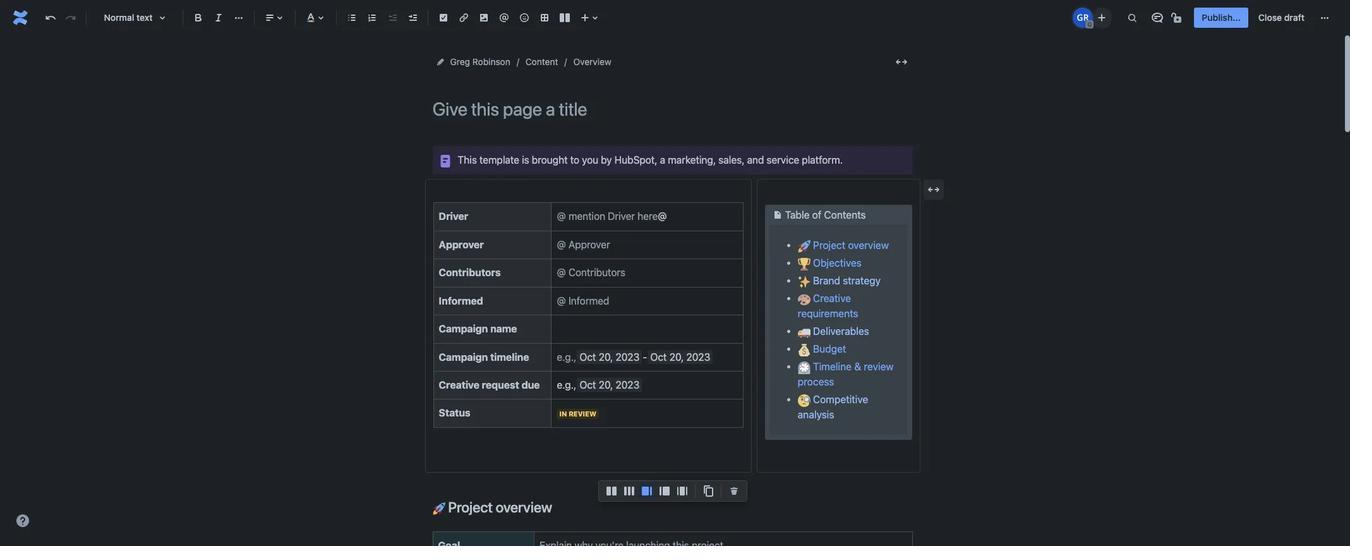Task type: locate. For each thing, give the bounding box(es) containing it.
normal text
[[104, 12, 153, 23]]

greg
[[450, 56, 470, 67]]

help image
[[15, 513, 30, 528]]

move this page image
[[435, 57, 445, 67]]

0 vertical spatial campaign
[[439, 323, 488, 334]]

:timer: image
[[798, 361, 811, 374]]

bold ⌘b image
[[191, 10, 206, 25]]

project overview
[[811, 239, 889, 251], [445, 499, 552, 516]]

add image, video, or file image
[[477, 10, 492, 25]]

:rocket: image
[[798, 240, 811, 253], [798, 240, 811, 253], [433, 503, 445, 515], [433, 503, 445, 515]]

table
[[785, 209, 810, 220]]

review
[[864, 361, 894, 372], [569, 410, 597, 418]]

0 vertical spatial project
[[813, 239, 846, 251]]

:timer: image
[[798, 361, 811, 374]]

align left image
[[262, 10, 277, 25]]

0 horizontal spatial review
[[569, 410, 597, 418]]

campaign timeline
[[439, 351, 529, 362]]

:face_with_monocle: image
[[798, 394, 811, 407]]

go wide image
[[927, 182, 942, 197]]

1 horizontal spatial review
[[864, 361, 894, 372]]

invite to edit image
[[1095, 10, 1110, 25]]

you
[[582, 154, 599, 166]]

and
[[747, 154, 764, 166]]

status
[[439, 407, 471, 419]]

is
[[522, 154, 529, 166]]

2 campaign from the top
[[439, 351, 488, 362]]

text
[[137, 12, 153, 23]]

contributors
[[439, 267, 501, 278]]

in review
[[560, 410, 597, 418]]

0 vertical spatial project overview
[[811, 239, 889, 251]]

0 vertical spatial review
[[864, 361, 894, 372]]

project
[[813, 239, 846, 251], [448, 499, 493, 516]]

1 vertical spatial campaign
[[439, 351, 488, 362]]

normal text button
[[92, 4, 178, 32]]

review right in on the bottom of page
[[569, 410, 597, 418]]

1 vertical spatial review
[[569, 410, 597, 418]]

campaign down informed
[[439, 323, 488, 334]]

competitive
[[813, 394, 869, 405]]

0 horizontal spatial project
[[448, 499, 493, 516]]

table image
[[537, 10, 552, 25]]

1 horizontal spatial creative
[[813, 293, 851, 304]]

campaign for campaign timeline
[[439, 351, 488, 362]]

creative inside creative requirements
[[813, 293, 851, 304]]

creative up requirements
[[813, 293, 851, 304]]

due
[[522, 379, 540, 391]]

0 horizontal spatial overview
[[496, 499, 552, 516]]

layouts image
[[557, 10, 573, 25]]

analysis
[[798, 409, 835, 420]]

review right &
[[864, 361, 894, 372]]

creative for creative requirements
[[813, 293, 851, 304]]

name
[[490, 323, 517, 334]]

close
[[1259, 12, 1282, 23]]

action item image
[[436, 10, 451, 25]]

1 vertical spatial overview
[[496, 499, 552, 516]]

link image
[[456, 10, 471, 25]]

1 horizontal spatial project overview
[[811, 239, 889, 251]]

:truck: image
[[798, 326, 811, 339]]

make page full-width image
[[894, 54, 909, 70]]

0 horizontal spatial creative
[[439, 379, 480, 391]]

by
[[601, 154, 612, 166]]

remove image
[[727, 483, 742, 499]]

0 vertical spatial creative
[[813, 293, 851, 304]]

campaign name
[[439, 323, 517, 334]]

2023
[[616, 351, 640, 362], [687, 351, 711, 362], [616, 379, 640, 391]]

close draft
[[1259, 12, 1305, 23]]

deliverables
[[811, 325, 870, 337]]

template
[[480, 154, 520, 166]]

1 campaign from the top
[[439, 323, 488, 334]]

campaign
[[439, 323, 488, 334], [439, 351, 488, 362]]

creative up status
[[439, 379, 480, 391]]

0 horizontal spatial project overview
[[445, 499, 552, 516]]

overview
[[848, 239, 889, 251], [496, 499, 552, 516]]

e.g., oct 20, 2023
[[557, 379, 640, 391]]

outdent ⇧tab image
[[385, 10, 400, 25]]

@
[[658, 211, 667, 222]]

e.g.,
[[557, 379, 577, 391]]

review inside timeline & review process
[[864, 361, 894, 372]]

brand strategy
[[811, 275, 881, 286]]

brought
[[532, 154, 568, 166]]

0 vertical spatial overview
[[848, 239, 889, 251]]

service
[[767, 154, 800, 166]]

content link
[[526, 54, 558, 70]]

creative
[[813, 293, 851, 304], [439, 379, 480, 391]]

20, right e.g., on the bottom left
[[599, 379, 613, 391]]

of
[[813, 209, 822, 220]]

:face_with_monocle: image
[[798, 394, 811, 407]]

bullet list ⌘⇧8 image
[[344, 10, 360, 25]]

campaign down "campaign name" on the left
[[439, 351, 488, 362]]

normal
[[104, 12, 134, 23]]

approver
[[439, 239, 484, 250]]

italic ⌘i image
[[211, 10, 226, 25]]

1 vertical spatial creative
[[439, 379, 480, 391]]

1 horizontal spatial project
[[813, 239, 846, 251]]

copy image
[[701, 483, 716, 499]]

campaign for campaign name
[[439, 323, 488, 334]]

competitive analysis link
[[798, 394, 871, 420]]

draft
[[1285, 12, 1305, 23]]

driver
[[439, 211, 468, 222]]

&
[[855, 361, 862, 372]]

:moneybag: image
[[798, 344, 811, 356], [798, 344, 811, 356]]

1 vertical spatial project overview
[[445, 499, 552, 516]]

1 horizontal spatial overview
[[848, 239, 889, 251]]

oct
[[580, 351, 596, 362], [651, 351, 667, 362], [580, 379, 596, 391]]

2023 left the -
[[616, 351, 640, 362]]

:trophy: image
[[798, 258, 811, 270]]

more formatting image
[[231, 10, 246, 25]]

strategy
[[843, 275, 881, 286]]

overview
[[574, 56, 612, 67]]

request
[[482, 379, 519, 391]]

20,
[[599, 351, 613, 362], [670, 351, 684, 362], [599, 379, 613, 391]]

project overview link
[[798, 239, 889, 253]]



Task type: describe. For each thing, give the bounding box(es) containing it.
this template is brought to you by hubspot, a marketing, sales, and service platform.
[[458, 154, 843, 166]]

table of contents image
[[770, 207, 785, 222]]

:sparkles: image
[[798, 275, 811, 288]]

publish... button
[[1195, 8, 1249, 28]]

objectives
[[811, 257, 862, 269]]

2023 right the -
[[687, 351, 711, 362]]

timeline
[[490, 351, 529, 362]]

oct right e.g., on the bottom left
[[580, 379, 596, 391]]

informed
[[439, 295, 483, 306]]

timeline & review process link
[[798, 361, 897, 387]]

budget
[[811, 343, 847, 354]]

contents
[[824, 209, 866, 220]]

Give this page a title text field
[[433, 99, 913, 119]]

this
[[458, 154, 477, 166]]

requirements
[[798, 308, 859, 319]]

editor toolbar toolbar
[[599, 481, 747, 515]]

mention image
[[497, 10, 512, 25]]

confluence image
[[10, 8, 30, 28]]

three columns with sidebars image
[[675, 483, 690, 499]]

publish...
[[1202, 12, 1241, 23]]

two columns image
[[604, 483, 619, 499]]

creative requirements
[[798, 293, 859, 319]]

:truck: image
[[798, 326, 811, 339]]

a
[[660, 154, 666, 166]]

find and replace image
[[1125, 10, 1140, 25]]

budget link
[[798, 343, 847, 356]]

three columns image
[[622, 483, 637, 499]]

20, up the e.g., oct 20, 2023 at bottom left
[[599, 351, 613, 362]]

oct 20, 2023 - oct 20, 2023
[[580, 351, 711, 362]]

confluence image
[[10, 8, 30, 28]]

no restrictions image
[[1171, 10, 1186, 25]]

oct right the -
[[651, 351, 667, 362]]

numbered list ⌘⇧7 image
[[365, 10, 380, 25]]

brand strategy link
[[798, 275, 881, 288]]

right sidebar image
[[640, 483, 655, 499]]

greg robinson link
[[450, 54, 511, 70]]

emoji image
[[517, 10, 532, 25]]

content
[[526, 56, 558, 67]]

20, right the -
[[670, 351, 684, 362]]

greg robinson
[[450, 56, 511, 67]]

timeline
[[813, 361, 852, 372]]

greg robinson image
[[1073, 8, 1094, 28]]

:trophy: image
[[798, 258, 811, 270]]

in
[[560, 410, 567, 418]]

Main content area, start typing to enter text. text field
[[425, 146, 921, 546]]

robinson
[[473, 56, 511, 67]]

hubspot,
[[615, 154, 658, 166]]

creative for creative request due
[[439, 379, 480, 391]]

creative requirements link
[[798, 293, 859, 319]]

platform.
[[802, 154, 843, 166]]

:art: image
[[798, 293, 811, 306]]

more image
[[1318, 10, 1333, 25]]

oct up the e.g., oct 20, 2023 at bottom left
[[580, 351, 596, 362]]

-
[[643, 351, 647, 362]]

:art: image
[[798, 293, 811, 306]]

panel note image
[[438, 153, 453, 169]]

timeline & review process
[[798, 361, 897, 387]]

redo ⌘⇧z image
[[63, 10, 78, 25]]

indent tab image
[[405, 10, 420, 25]]

process
[[798, 376, 834, 387]]

brand
[[813, 275, 841, 286]]

objectives link
[[798, 257, 862, 270]]

close draft button
[[1251, 8, 1313, 28]]

overview link
[[574, 54, 612, 70]]

1 vertical spatial project
[[448, 499, 493, 516]]

comment icon image
[[1151, 10, 1166, 25]]

table of contents
[[785, 209, 866, 220]]

2023 down oct 20, 2023 - oct 20, 2023
[[616, 379, 640, 391]]

marketing,
[[668, 154, 716, 166]]

deliverables link
[[798, 325, 870, 339]]

left sidebar image
[[657, 483, 672, 499]]

creative request due
[[439, 379, 540, 391]]

sales,
[[719, 154, 745, 166]]

undo ⌘z image
[[43, 10, 58, 25]]

competitive analysis
[[798, 394, 871, 420]]

:sparkles: image
[[798, 275, 811, 288]]

to
[[570, 154, 580, 166]]



Task type: vqa. For each thing, say whether or not it's contained in the screenshot.
Creative requirements Creative
yes



